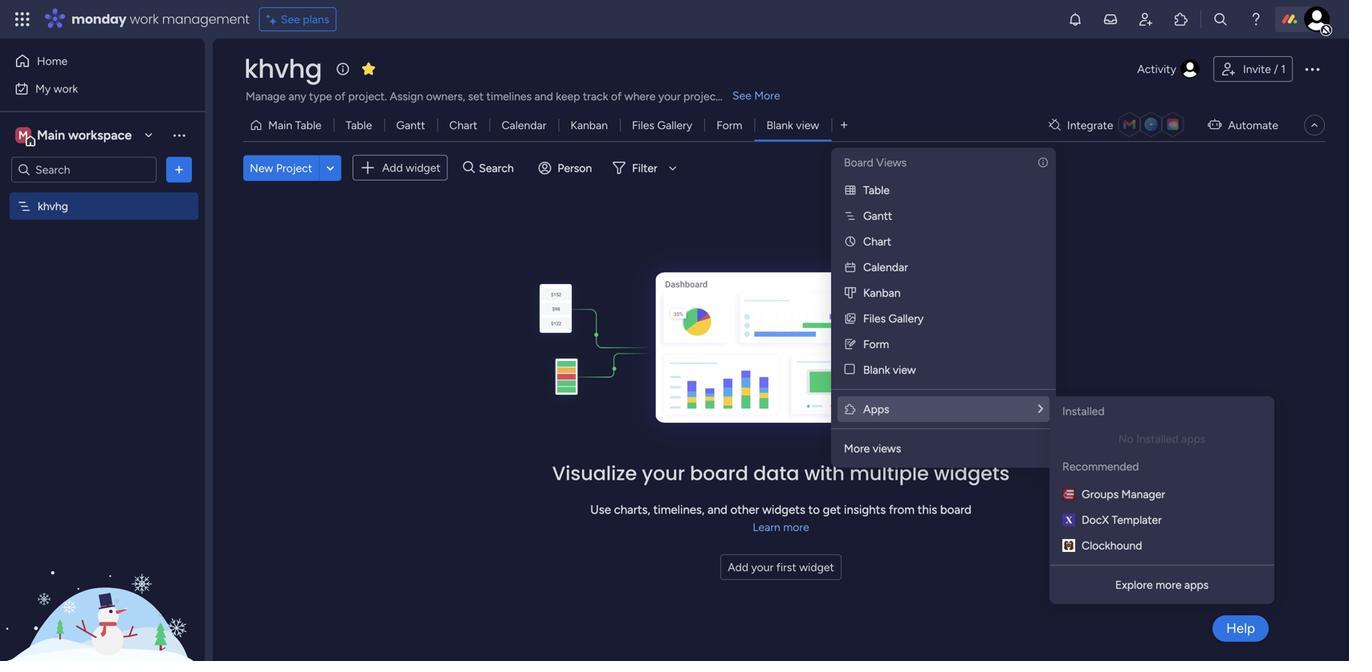 Task type: describe. For each thing, give the bounding box(es) containing it.
where
[[625, 90, 656, 103]]

workspace
[[68, 128, 132, 143]]

visualize your board data with multiple widgets element
[[213, 195, 1349, 662]]

blank inside button
[[767, 118, 793, 132]]

1 vertical spatial calendar
[[863, 261, 908, 274]]

help button
[[1213, 616, 1269, 643]]

board views
[[844, 156, 907, 169]]

insights
[[844, 503, 886, 518]]

1 of from the left
[[335, 90, 346, 103]]

visualize your board data with multiple widgets
[[552, 461, 1010, 487]]

add for add widget
[[382, 161, 403, 175]]

manage any type of project. assign owners, set timelines and keep track of where your project stands.
[[246, 90, 759, 103]]

0 horizontal spatial installed
[[1063, 405, 1105, 418]]

autopilot image
[[1208, 114, 1222, 135]]

my work
[[35, 82, 78, 96]]

lottie animation image
[[0, 500, 205, 662]]

manage
[[246, 90, 286, 103]]

plans
[[303, 12, 329, 26]]

this
[[918, 503, 938, 518]]

to
[[809, 503, 820, 518]]

no installed apps
[[1119, 433, 1206, 446]]

1 vertical spatial blank view
[[863, 363, 916, 377]]

help image
[[1248, 11, 1264, 27]]

activity
[[1138, 62, 1177, 76]]

home
[[37, 54, 68, 68]]

use
[[590, 503, 611, 518]]

widgets inside use charts, timelines, and other widgets to get insights from this board learn more
[[763, 503, 806, 518]]

dapulse integrations image
[[1049, 119, 1061, 131]]

widget inside button
[[799, 561, 834, 575]]

project
[[276, 161, 312, 175]]

main for main workspace
[[37, 128, 65, 143]]

multiple
[[850, 461, 929, 487]]

learn
[[753, 521, 781, 534]]

project.
[[348, 90, 387, 103]]

get
[[823, 503, 841, 518]]

1 vertical spatial gantt
[[863, 209, 893, 223]]

options image
[[171, 162, 187, 178]]

groups
[[1082, 488, 1119, 502]]

more views
[[844, 442, 901, 456]]

angle down image
[[327, 162, 334, 174]]

add your first widget
[[728, 561, 834, 575]]

any
[[289, 90, 306, 103]]

timelines
[[487, 90, 532, 103]]

explore more apps
[[1116, 579, 1209, 592]]

0 horizontal spatial and
[[535, 90, 553, 103]]

widget inside popup button
[[406, 161, 441, 175]]

menu containing installed
[[1050, 397, 1275, 605]]

installed inside menu item
[[1137, 433, 1179, 446]]

apps
[[863, 403, 890, 416]]

app logo image for groups
[[1063, 488, 1076, 501]]

chart inside button
[[449, 118, 478, 132]]

more inside use charts, timelines, and other widgets to get insights from this board learn more
[[783, 521, 809, 534]]

0 horizontal spatial apps image
[[844, 403, 857, 416]]

invite / 1 button
[[1214, 56, 1293, 82]]

first
[[777, 561, 797, 575]]

Search field
[[475, 157, 523, 179]]

/
[[1274, 62, 1279, 76]]

khvhg field
[[240, 51, 326, 87]]

1 vertical spatial view
[[893, 363, 916, 377]]

workspace image
[[15, 127, 31, 144]]

0 vertical spatial more
[[755, 89, 780, 102]]

invite / 1
[[1243, 62, 1286, 76]]

show board description image
[[333, 61, 353, 77]]

person button
[[532, 155, 602, 181]]

my work button
[[10, 76, 173, 102]]

explore
[[1116, 579, 1153, 592]]

docx templater
[[1082, 514, 1162, 527]]

calendar inside button
[[502, 118, 547, 132]]

use charts, timelines, and other widgets to get insights from this board learn more
[[590, 503, 972, 534]]

track
[[583, 90, 608, 103]]

1 vertical spatial kanban
[[863, 286, 901, 300]]

view inside button
[[796, 118, 820, 132]]

project
[[684, 90, 720, 103]]

with
[[805, 461, 845, 487]]

see more link
[[731, 88, 782, 104]]

home button
[[10, 48, 173, 74]]

views
[[876, 156, 907, 169]]

main for main table
[[268, 118, 292, 132]]

templater
[[1112, 514, 1162, 527]]

keep
[[556, 90, 580, 103]]

arrow down image
[[663, 158, 683, 178]]

docx
[[1082, 514, 1109, 527]]

chart button
[[437, 112, 490, 138]]

type
[[309, 90, 332, 103]]

1
[[1281, 62, 1286, 76]]

see for see more
[[733, 89, 752, 102]]

add widget button
[[353, 155, 448, 181]]

my
[[35, 82, 51, 96]]

1 horizontal spatial widgets
[[934, 461, 1010, 487]]



Task type: locate. For each thing, give the bounding box(es) containing it.
charts,
[[614, 503, 651, 518]]

invite
[[1243, 62, 1271, 76]]

1 horizontal spatial table
[[346, 118, 372, 132]]

1 horizontal spatial more
[[844, 442, 870, 456]]

1 horizontal spatial gallery
[[889, 312, 924, 326]]

1 horizontal spatial installed
[[1137, 433, 1179, 446]]

gary orlando image
[[1304, 6, 1330, 32]]

khvhg list box
[[0, 190, 205, 437]]

installed
[[1063, 405, 1105, 418], [1137, 433, 1179, 446]]

chart
[[449, 118, 478, 132], [863, 235, 892, 249]]

2 of from the left
[[611, 90, 622, 103]]

help
[[1227, 621, 1255, 637]]

and left other
[[708, 503, 728, 518]]

work for monday
[[130, 10, 159, 28]]

blank view button
[[755, 112, 832, 138]]

groups manager
[[1082, 488, 1166, 502]]

1 vertical spatial and
[[708, 503, 728, 518]]

apps for explore more apps
[[1185, 579, 1209, 592]]

list arrow image
[[1039, 404, 1043, 415]]

0 horizontal spatial gantt
[[396, 118, 425, 132]]

main right "workspace" icon
[[37, 128, 65, 143]]

and left keep
[[535, 90, 553, 103]]

search everything image
[[1213, 11, 1229, 27]]

collapse board header image
[[1308, 119, 1321, 132]]

0 vertical spatial apps
[[1182, 433, 1206, 446]]

1 vertical spatial files gallery
[[863, 312, 924, 326]]

0 vertical spatial files
[[632, 118, 655, 132]]

see inside see plans 'button'
[[281, 12, 300, 26]]

0 horizontal spatial see
[[281, 12, 300, 26]]

3 app logo image from the top
[[1063, 540, 1076, 553]]

board inside use charts, timelines, and other widgets to get insights from this board learn more
[[940, 503, 972, 518]]

1 horizontal spatial see
[[733, 89, 752, 102]]

1 vertical spatial chart
[[863, 235, 892, 249]]

from
[[889, 503, 915, 518]]

and
[[535, 90, 553, 103], [708, 503, 728, 518]]

files inside button
[[632, 118, 655, 132]]

0 vertical spatial installed
[[1063, 405, 1105, 418]]

more right explore
[[1156, 579, 1182, 592]]

1 horizontal spatial more
[[1156, 579, 1182, 592]]

0 vertical spatial board
[[690, 461, 749, 487]]

0 vertical spatial and
[[535, 90, 553, 103]]

gantt button
[[384, 112, 437, 138]]

0 horizontal spatial of
[[335, 90, 346, 103]]

main down manage
[[268, 118, 292, 132]]

set
[[468, 90, 484, 103]]

form button
[[705, 112, 755, 138]]

timelines,
[[654, 503, 705, 518]]

work inside button
[[54, 82, 78, 96]]

1 horizontal spatial files gallery
[[863, 312, 924, 326]]

add for add your first widget
[[728, 561, 749, 575]]

m
[[19, 129, 28, 142]]

add inside button
[[728, 561, 749, 575]]

gantt down board views
[[863, 209, 893, 223]]

activity button
[[1131, 56, 1207, 82]]

0 horizontal spatial files gallery
[[632, 118, 693, 132]]

add down the 'gantt' "button" at top
[[382, 161, 403, 175]]

work right my on the top of the page
[[54, 82, 78, 96]]

1 horizontal spatial files
[[863, 312, 886, 326]]

1 horizontal spatial chart
[[863, 235, 892, 249]]

monday
[[71, 10, 127, 28]]

blank view
[[767, 118, 820, 132], [863, 363, 916, 377]]

widgets up "learn more" link
[[763, 503, 806, 518]]

khvhg up 'any'
[[244, 51, 322, 87]]

installed right the no
[[1137, 433, 1179, 446]]

blank view inside button
[[767, 118, 820, 132]]

board
[[844, 156, 874, 169]]

owners,
[[426, 90, 465, 103]]

of right type
[[335, 90, 346, 103]]

0 vertical spatial khvhg
[[244, 51, 322, 87]]

files gallery inside button
[[632, 118, 693, 132]]

gantt down assign
[[396, 118, 425, 132]]

board up other
[[690, 461, 749, 487]]

0 horizontal spatial widgets
[[763, 503, 806, 518]]

of
[[335, 90, 346, 103], [611, 90, 622, 103]]

workspace options image
[[171, 127, 187, 143]]

1 vertical spatial board
[[940, 503, 972, 518]]

more left 'views'
[[844, 442, 870, 456]]

more up blank view button
[[755, 89, 780, 102]]

1 vertical spatial more
[[844, 442, 870, 456]]

1 vertical spatial blank
[[863, 363, 890, 377]]

views
[[873, 442, 901, 456]]

your for visualize
[[642, 461, 685, 487]]

add inside popup button
[[382, 161, 403, 175]]

1 horizontal spatial add
[[728, 561, 749, 575]]

0 vertical spatial apps image
[[1174, 11, 1190, 27]]

0 vertical spatial blank
[[767, 118, 793, 132]]

calendar button
[[490, 112, 559, 138]]

widget down the 'gantt' "button" at top
[[406, 161, 441, 175]]

kanban button
[[559, 112, 620, 138]]

0 vertical spatial work
[[130, 10, 159, 28]]

person
[[558, 161, 592, 175]]

form up apps
[[863, 338, 889, 351]]

1 horizontal spatial work
[[130, 10, 159, 28]]

0 horizontal spatial chart
[[449, 118, 478, 132]]

0 vertical spatial widgets
[[934, 461, 1010, 487]]

your
[[659, 90, 681, 103], [642, 461, 685, 487], [751, 561, 774, 575]]

your up timelines,
[[642, 461, 685, 487]]

add widget
[[382, 161, 441, 175]]

work
[[130, 10, 159, 28], [54, 82, 78, 96]]

0 vertical spatial more
[[783, 521, 809, 534]]

automate
[[1228, 118, 1279, 132]]

apps image
[[1174, 11, 1190, 27], [844, 403, 857, 416]]

files gallery button
[[620, 112, 705, 138]]

0 horizontal spatial more
[[783, 521, 809, 534]]

1 vertical spatial gallery
[[889, 312, 924, 326]]

khvhg inside list box
[[38, 200, 68, 213]]

see for see plans
[[281, 12, 300, 26]]

gantt
[[396, 118, 425, 132], [863, 209, 893, 223]]

app logo image for docx
[[1063, 514, 1076, 527]]

0 horizontal spatial more
[[755, 89, 780, 102]]

khvhg
[[244, 51, 322, 87], [38, 200, 68, 213]]

filter button
[[607, 155, 683, 181]]

table inside main table button
[[295, 118, 322, 132]]

work right monday
[[130, 10, 159, 28]]

add left first
[[728, 561, 749, 575]]

table down project.
[[346, 118, 372, 132]]

main inside 'workspace selection' element
[[37, 128, 65, 143]]

add view image
[[841, 119, 848, 131]]

remove from favorites image
[[361, 61, 377, 77]]

1 horizontal spatial calendar
[[863, 261, 908, 274]]

no
[[1119, 433, 1134, 446]]

2 app logo image from the top
[[1063, 514, 1076, 527]]

no installed apps menu item
[[1063, 430, 1262, 449]]

form
[[717, 118, 743, 132], [863, 338, 889, 351]]

stands.
[[723, 90, 759, 103]]

see up form button
[[733, 89, 752, 102]]

1 horizontal spatial form
[[863, 338, 889, 351]]

integrate
[[1067, 118, 1114, 132]]

1 horizontal spatial main
[[268, 118, 292, 132]]

1 horizontal spatial and
[[708, 503, 728, 518]]

chart down set
[[449, 118, 478, 132]]

0 vertical spatial kanban
[[571, 118, 608, 132]]

1 vertical spatial apps image
[[844, 403, 857, 416]]

1 horizontal spatial board
[[940, 503, 972, 518]]

blank
[[767, 118, 793, 132], [863, 363, 890, 377]]

workspace selection element
[[15, 126, 134, 147]]

1 horizontal spatial apps image
[[1174, 11, 1190, 27]]

work for my
[[54, 82, 78, 96]]

1 vertical spatial work
[[54, 82, 78, 96]]

of right the track
[[611, 90, 622, 103]]

apps inside menu item
[[1182, 433, 1206, 446]]

your right where
[[659, 90, 681, 103]]

notifications image
[[1067, 11, 1084, 27]]

chart down board views
[[863, 235, 892, 249]]

widget
[[406, 161, 441, 175], [799, 561, 834, 575]]

clockhound
[[1082, 539, 1143, 553]]

1 app logo image from the top
[[1063, 488, 1076, 501]]

add
[[382, 161, 403, 175], [728, 561, 749, 575]]

0 horizontal spatial kanban
[[571, 118, 608, 132]]

1 horizontal spatial blank view
[[863, 363, 916, 377]]

data
[[754, 461, 800, 487]]

blank up apps
[[863, 363, 890, 377]]

0 vertical spatial calendar
[[502, 118, 547, 132]]

0 horizontal spatial blank view
[[767, 118, 820, 132]]

1 vertical spatial more
[[1156, 579, 1182, 592]]

recommended
[[1063, 460, 1139, 474]]

inbox image
[[1103, 11, 1119, 27]]

0 vertical spatial gantt
[[396, 118, 425, 132]]

manager
[[1122, 488, 1166, 502]]

0 vertical spatial app logo image
[[1063, 488, 1076, 501]]

installed right the list arrow icon
[[1063, 405, 1105, 418]]

0 horizontal spatial work
[[54, 82, 78, 96]]

app logo image left the docx
[[1063, 514, 1076, 527]]

0 horizontal spatial table
[[295, 118, 322, 132]]

board
[[690, 461, 749, 487], [940, 503, 972, 518]]

0 horizontal spatial form
[[717, 118, 743, 132]]

1 vertical spatial files
[[863, 312, 886, 326]]

apps image left apps
[[844, 403, 857, 416]]

see plans
[[281, 12, 329, 26]]

more down to on the right
[[783, 521, 809, 534]]

add your first widget button
[[721, 555, 842, 581]]

table button
[[334, 112, 384, 138]]

0 horizontal spatial board
[[690, 461, 749, 487]]

0 horizontal spatial gallery
[[657, 118, 693, 132]]

gallery
[[657, 118, 693, 132], [889, 312, 924, 326]]

table down 'any'
[[295, 118, 322, 132]]

0 vertical spatial form
[[717, 118, 743, 132]]

board right the this
[[940, 503, 972, 518]]

0 horizontal spatial khvhg
[[38, 200, 68, 213]]

form down stands.
[[717, 118, 743, 132]]

filter
[[632, 161, 658, 175]]

0 horizontal spatial add
[[382, 161, 403, 175]]

widgets up the this
[[934, 461, 1010, 487]]

1 vertical spatial see
[[733, 89, 752, 102]]

blank view up apps
[[863, 363, 916, 377]]

1 vertical spatial form
[[863, 338, 889, 351]]

options image
[[1303, 59, 1322, 79]]

new
[[250, 161, 273, 175]]

0 horizontal spatial calendar
[[502, 118, 547, 132]]

main workspace
[[37, 128, 132, 143]]

your for add
[[751, 561, 774, 575]]

0 vertical spatial see
[[281, 12, 300, 26]]

2 horizontal spatial table
[[863, 184, 890, 197]]

other
[[731, 503, 760, 518]]

option
[[0, 192, 205, 195]]

more
[[755, 89, 780, 102], [844, 442, 870, 456]]

table inside table button
[[346, 118, 372, 132]]

table down board views
[[863, 184, 890, 197]]

blank down see more
[[767, 118, 793, 132]]

learn more link
[[753, 520, 809, 536]]

1 horizontal spatial of
[[611, 90, 622, 103]]

apps for no installed apps
[[1182, 433, 1206, 446]]

gantt inside "button"
[[396, 118, 425, 132]]

apps right the no
[[1182, 433, 1206, 446]]

1 horizontal spatial kanban
[[863, 286, 901, 300]]

1 vertical spatial app logo image
[[1063, 514, 1076, 527]]

files
[[632, 118, 655, 132], [863, 312, 886, 326]]

main table button
[[243, 112, 334, 138]]

see left "plans"
[[281, 12, 300, 26]]

main inside button
[[268, 118, 292, 132]]

main table
[[268, 118, 322, 132]]

new project
[[250, 161, 312, 175]]

your inside button
[[751, 561, 774, 575]]

select product image
[[14, 11, 31, 27]]

gallery inside files gallery button
[[657, 118, 693, 132]]

your left first
[[751, 561, 774, 575]]

2 vertical spatial your
[[751, 561, 774, 575]]

0 horizontal spatial main
[[37, 128, 65, 143]]

app logo image
[[1063, 488, 1076, 501], [1063, 514, 1076, 527], [1063, 540, 1076, 553]]

widgets
[[934, 461, 1010, 487], [763, 503, 806, 518]]

lottie animation element
[[0, 500, 205, 662]]

1 horizontal spatial blank
[[863, 363, 890, 377]]

see more
[[733, 89, 780, 102]]

visualize
[[552, 461, 637, 487]]

1 horizontal spatial view
[[893, 363, 916, 377]]

app logo image left the clockhound
[[1063, 540, 1076, 553]]

kanban inside kanban button
[[571, 118, 608, 132]]

0 horizontal spatial files
[[632, 118, 655, 132]]

0 vertical spatial add
[[382, 161, 403, 175]]

khvhg down the search in workspace field
[[38, 200, 68, 213]]

0 vertical spatial view
[[796, 118, 820, 132]]

0 horizontal spatial blank
[[767, 118, 793, 132]]

apps right explore
[[1185, 579, 1209, 592]]

assign
[[390, 90, 423, 103]]

1 vertical spatial installed
[[1137, 433, 1179, 446]]

new project button
[[243, 155, 319, 181]]

app logo image left groups
[[1063, 488, 1076, 501]]

0 vertical spatial files gallery
[[632, 118, 693, 132]]

1 horizontal spatial gantt
[[863, 209, 893, 223]]

see plans button
[[259, 7, 337, 31]]

form inside button
[[717, 118, 743, 132]]

invite members image
[[1138, 11, 1154, 27]]

management
[[162, 10, 250, 28]]

apps image right "invite members" icon
[[1174, 11, 1190, 27]]

1 horizontal spatial khvhg
[[244, 51, 322, 87]]

calendar
[[502, 118, 547, 132], [863, 261, 908, 274]]

blank view down see more
[[767, 118, 820, 132]]

0 vertical spatial gallery
[[657, 118, 693, 132]]

monday work management
[[71, 10, 250, 28]]

menu
[[1050, 397, 1275, 605]]

widget right first
[[799, 561, 834, 575]]

0 vertical spatial blank view
[[767, 118, 820, 132]]

2 vertical spatial app logo image
[[1063, 540, 1076, 553]]

see inside see more link
[[733, 89, 752, 102]]

1 vertical spatial add
[[728, 561, 749, 575]]

and inside use charts, timelines, and other widgets to get insights from this board learn more
[[708, 503, 728, 518]]

0 horizontal spatial widget
[[406, 161, 441, 175]]

0 vertical spatial your
[[659, 90, 681, 103]]

1 vertical spatial your
[[642, 461, 685, 487]]

v2 search image
[[463, 159, 475, 177]]

0 vertical spatial widget
[[406, 161, 441, 175]]

Search in workspace field
[[34, 161, 134, 179]]

1 vertical spatial widgets
[[763, 503, 806, 518]]



Task type: vqa. For each thing, say whether or not it's contained in the screenshot.
ITEMS in This week / 0 items
no



